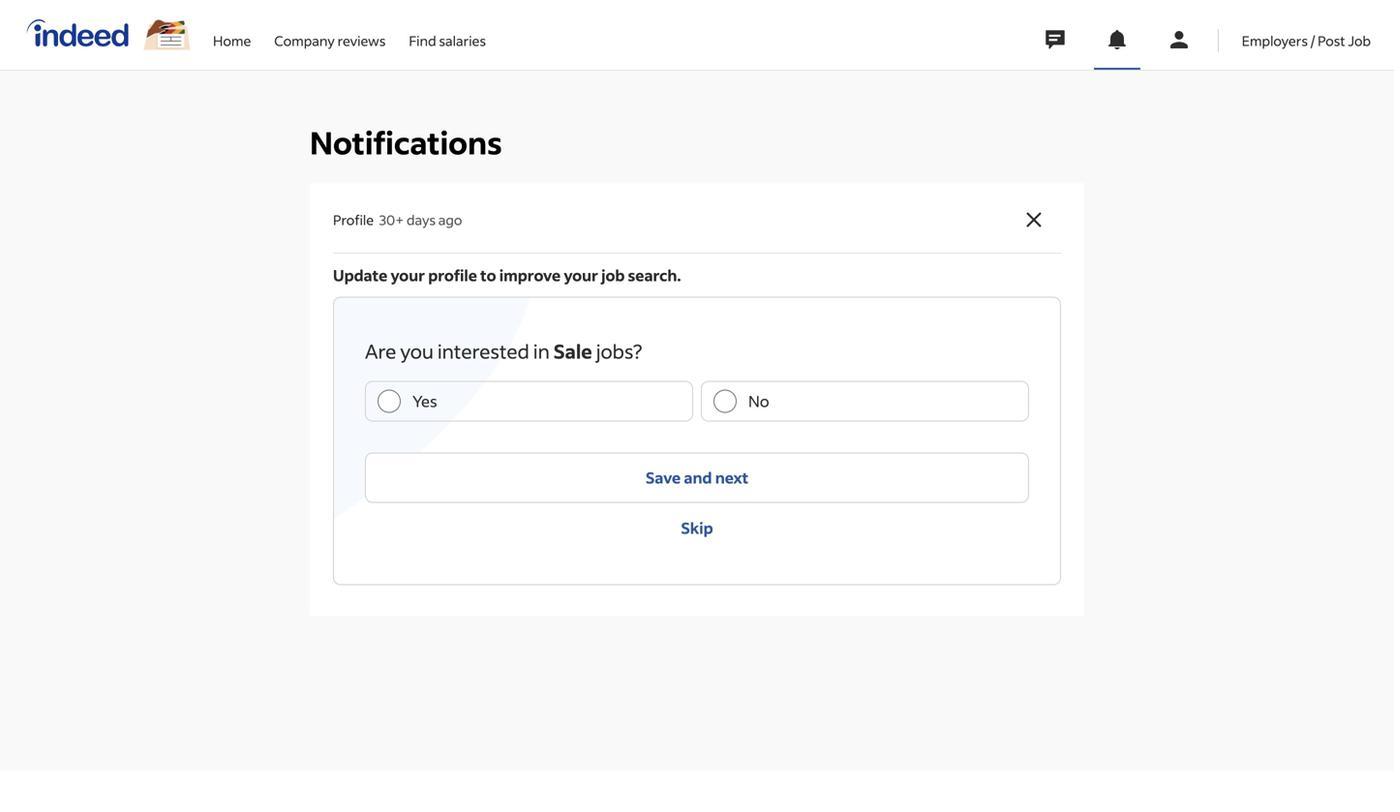 Task type: vqa. For each thing, say whether or not it's contained in the screenshot.
the "matches your preference" image
no



Task type: describe. For each thing, give the bounding box(es) containing it.
yes
[[412, 391, 437, 411]]

2 your from the left
[[564, 265, 598, 285]]

reviews
[[337, 32, 386, 49]]

profile 30+ days ago
[[333, 211, 462, 228]]

find salaries
[[409, 32, 486, 49]]

30+
[[379, 211, 404, 228]]

are you interested in sale jobs?
[[365, 338, 642, 363]]

No radio
[[714, 390, 737, 413]]

home
[[213, 32, 251, 49]]

employers / post job link
[[1242, 0, 1371, 66]]

and
[[684, 468, 712, 487]]

notifications main content
[[0, 0, 1394, 771]]

save
[[646, 468, 681, 487]]

interested
[[438, 338, 529, 363]]

update your profile to improve your job search.
[[333, 265, 681, 285]]

company
[[274, 32, 335, 49]]

save and next button
[[365, 452, 1029, 503]]

find
[[409, 32, 436, 49]]

profile
[[428, 265, 477, 285]]

celebrating black history month image
[[143, 20, 190, 50]]

notifications
[[310, 122, 502, 162]]

Yes radio
[[378, 390, 401, 413]]

improve
[[499, 265, 561, 285]]

find salaries link
[[409, 0, 486, 66]]

job
[[601, 265, 625, 285]]

salaries
[[439, 32, 486, 49]]

in
[[533, 338, 550, 363]]

/
[[1311, 32, 1315, 49]]



Task type: locate. For each thing, give the bounding box(es) containing it.
notifications unread count 0 image
[[1105, 28, 1129, 51]]

are you interested in <b>sale</b> jobs? option group
[[365, 381, 1029, 422]]

0 horizontal spatial your
[[391, 265, 425, 285]]

company reviews link
[[274, 0, 386, 66]]

no
[[748, 391, 769, 411]]

update
[[333, 265, 388, 285]]

save and next
[[646, 468, 749, 487]]

sale
[[554, 338, 592, 363]]

1 horizontal spatial your
[[564, 265, 598, 285]]

your left job
[[564, 265, 598, 285]]

employers / post job
[[1242, 32, 1371, 49]]

are
[[365, 338, 396, 363]]

ago
[[438, 211, 462, 228]]

messages unread count 0 image
[[1043, 20, 1068, 59]]

you
[[400, 338, 434, 363]]

to
[[480, 265, 496, 285]]

days
[[407, 211, 436, 228]]

employers
[[1242, 32, 1308, 49]]

your
[[391, 265, 425, 285], [564, 265, 598, 285]]

job
[[1348, 32, 1371, 49]]

skip link
[[365, 503, 1029, 553]]

1 your from the left
[[391, 265, 425, 285]]

home link
[[213, 0, 251, 66]]

account image
[[1167, 28, 1191, 51]]

post
[[1318, 32, 1345, 49]]

search.
[[628, 265, 681, 285]]

jobs?
[[596, 338, 642, 363]]

dismiss profile from 30+ days ago notification image
[[1022, 208, 1046, 231]]

your left profile
[[391, 265, 425, 285]]

next
[[715, 468, 749, 487]]

profile
[[333, 211, 374, 228]]

company reviews
[[274, 32, 386, 49]]

skip
[[681, 518, 713, 538]]



